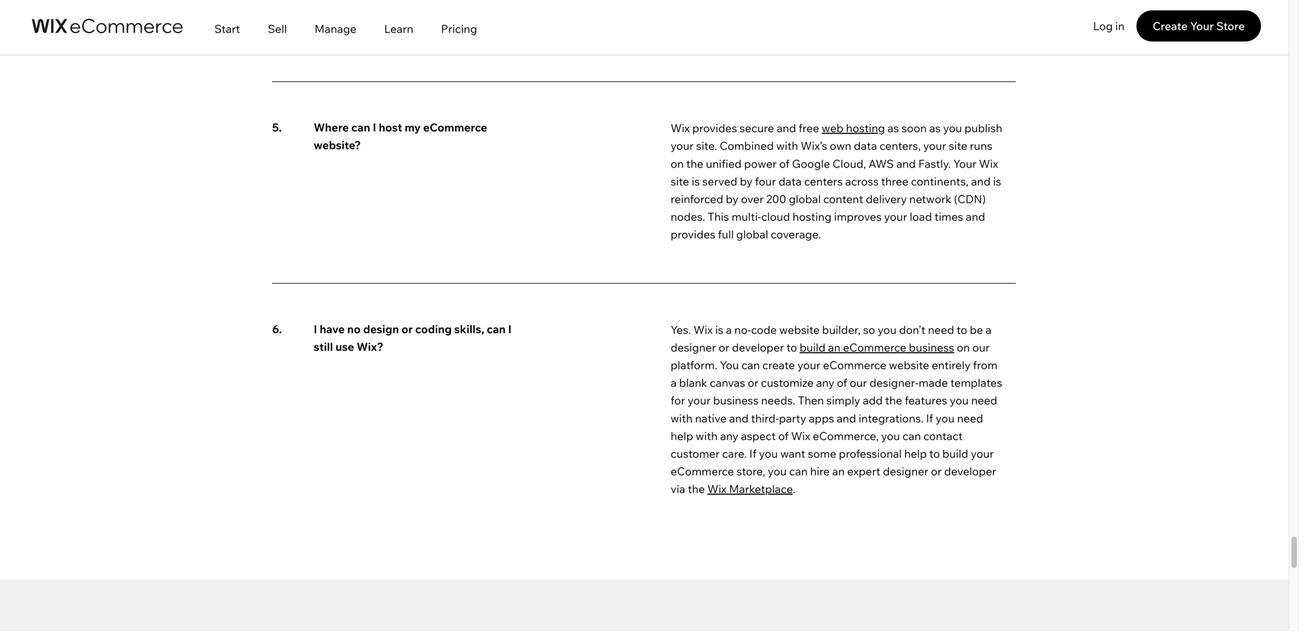 Task type: describe. For each thing, give the bounding box(es) containing it.
as soon as you publish your site. combined with wix's own data centers, your site runs on the unified power of google cloud, aws and fastly. your wix site is served by four data centers across three continents, and is reinforced by over 200 global content delivery network (cdn) nodes. this multi-cloud hosting improves your load times and provides full global coverage.
[[671, 121, 1003, 241]]

pricing link
[[427, 2, 491, 55]]

wix inside the on our platform. you can create your ecommerce website entirely from a blank canvas or customize any of our designer-made templates for your business needs. then simply add the features you need with native and third-party apps and integrations. if you need help with any aspect of wix ecommerce, you can contact customer care. if you want some professional help to build your ecommerce store, you can hire an expert designer or developer via the
[[791, 429, 811, 443]]

you down integrations.
[[881, 429, 900, 443]]

don't
[[899, 323, 926, 336]]

load
[[910, 210, 932, 224]]

and up the ecommerce,
[[837, 411, 856, 425]]

1 as from the left
[[888, 121, 899, 135]]

then
[[798, 393, 824, 407]]

manage
[[315, 22, 357, 36]]

centers,
[[880, 139, 921, 153]]

ecommerce down customer
[[671, 464, 734, 478]]

features
[[905, 393, 948, 407]]

wix marketplace .
[[708, 482, 796, 496]]

marketplace
[[729, 482, 793, 496]]

this
[[708, 210, 729, 224]]

1 vertical spatial global
[[736, 227, 769, 241]]

and up (cdn)
[[971, 174, 991, 188]]

log in
[[1093, 19, 1125, 33]]

have
[[320, 322, 345, 336]]

use
[[336, 340, 354, 353]]

party
[[779, 411, 807, 425]]

unified
[[706, 157, 742, 170]]

2 vertical spatial of
[[779, 429, 789, 443]]

and left free
[[777, 121, 796, 135]]

build inside the on our platform. you can create your ecommerce website entirely from a blank canvas or customize any of our designer-made templates for your business needs. then simply add the features you need with native and third-party apps and integrations. if you need help with any aspect of wix ecommerce, you can contact customer care. if you want some professional help to build your ecommerce store, you can hire an expert designer or developer via the
[[943, 447, 969, 460]]

store
[[1217, 19, 1245, 33]]

wix marketplace link
[[708, 482, 793, 496]]

0 vertical spatial if
[[926, 411, 933, 425]]

site.
[[696, 139, 717, 153]]

0 horizontal spatial site
[[671, 174, 689, 188]]

across
[[845, 174, 879, 188]]

or right canvas
[[748, 376, 759, 390]]

developer inside the on our platform. you can create your ecommerce website entirely from a blank canvas or customize any of our designer-made templates for your business needs. then simply add the features you need with native and third-party apps and integrations. if you need help with any aspect of wix ecommerce, you can contact customer care. if you want some professional help to build your ecommerce store, you can hire an expert designer or developer via the
[[944, 464, 997, 478]]

designer inside yes. wix is a no-code website builder, so you don't need to be a designer or developer to
[[671, 340, 716, 354]]

log in link
[[1081, 10, 1137, 42]]

designer-
[[870, 376, 919, 390]]

wix?
[[357, 340, 384, 353]]

0 horizontal spatial is
[[692, 174, 700, 188]]

want
[[781, 447, 806, 460]]

fastly.
[[919, 157, 951, 170]]

the inside as soon as you publish your site. combined with wix's own data centers, your site runs on the unified power of google cloud, aws and fastly. your wix site is served by four data centers across three continents, and is reinforced by over 200 global content delivery network (cdn) nodes. this multi-cloud hosting improves your load times and provides full global coverage.
[[686, 157, 704, 170]]

0 horizontal spatial build
[[800, 340, 826, 354]]

add
[[863, 393, 883, 407]]

entirely
[[932, 358, 971, 372]]

can inside i have no design or coding skills, can i still use wix?
[[487, 322, 506, 336]]

0 vertical spatial any
[[816, 376, 835, 390]]

served
[[703, 174, 738, 188]]

where can i host my ecommerce website?
[[314, 120, 487, 152]]

for
[[671, 393, 685, 407]]

and left "third-"
[[729, 411, 749, 425]]

0 vertical spatial provides
[[693, 121, 737, 135]]

developer inside yes. wix is a no-code website builder, so you don't need to be a designer or developer to
[[732, 340, 784, 354]]

ecommerce down the build an ecommerce business
[[823, 358, 887, 372]]

0 horizontal spatial help
[[671, 429, 693, 443]]

no-
[[735, 323, 751, 336]]

free
[[799, 121, 819, 135]]

aws
[[869, 157, 894, 170]]

my
[[405, 120, 421, 134]]

needs.
[[761, 393, 796, 407]]

your inside create your store link
[[1191, 19, 1214, 33]]

to inside the on our platform. you can create your ecommerce website entirely from a blank canvas or customize any of our designer-made templates for your business needs. then simply add the features you need with native and third-party apps and integrations. if you need help with any aspect of wix ecommerce, you can contact customer care. if you want some professional help to build your ecommerce store, you can hire an expert designer or developer via the
[[930, 447, 940, 460]]

1 horizontal spatial data
[[854, 139, 877, 153]]

and down centers, on the right of the page
[[897, 157, 916, 170]]

2 vertical spatial with
[[696, 429, 718, 443]]

wix inside as soon as you publish your site. combined with wix's own data centers, your site runs on the unified power of google cloud, aws and fastly. your wix site is served by four data centers across three continents, and is reinforced by over 200 global content delivery network (cdn) nodes. this multi-cloud hosting improves your load times and provides full global coverage.
[[979, 157, 998, 170]]

a inside the on our platform. you can create your ecommerce website entirely from a blank canvas or customize any of our designer-made templates for your business needs. then simply add the features you need with native and third-party apps and integrations. if you need help with any aspect of wix ecommerce, you can contact customer care. if you want some professional help to build your ecommerce store, you can hire an expert designer or developer via the
[[671, 376, 677, 390]]

coverage.
[[771, 227, 821, 241]]

learn
[[384, 22, 413, 36]]

full
[[718, 227, 734, 241]]

can right you
[[742, 358, 760, 372]]

2 horizontal spatial is
[[993, 174, 1002, 188]]

1 horizontal spatial by
[[740, 174, 753, 188]]

yes.
[[671, 323, 691, 336]]

1 horizontal spatial a
[[726, 323, 732, 336]]

you up "contact" at the bottom of the page
[[936, 411, 955, 425]]

you inside as soon as you publish your site. combined with wix's own data centers, your site runs on the unified power of google cloud, aws and fastly. your wix site is served by four data centers across three continents, and is reinforced by over 200 global content delivery network (cdn) nodes. this multi-cloud hosting improves your load times and provides full global coverage.
[[943, 121, 962, 135]]

hire
[[810, 464, 830, 478]]

network
[[910, 192, 952, 206]]

design
[[363, 322, 399, 336]]

on inside as soon as you publish your site. combined with wix's own data centers, your site runs on the unified power of google cloud, aws and fastly. your wix site is served by four data centers across three continents, and is reinforced by over 200 global content delivery network (cdn) nodes. this multi-cloud hosting improves your load times and provides full global coverage.
[[671, 157, 684, 170]]

builder,
[[822, 323, 861, 336]]

you
[[720, 358, 739, 372]]

an inside the on our platform. you can create your ecommerce website entirely from a blank canvas or customize any of our designer-made templates for your business needs. then simply add the features you need with native and third-party apps and integrations. if you need help with any aspect of wix ecommerce, you can contact customer care. if you want some professional help to build your ecommerce store, you can hire an expert designer or developer via the
[[832, 464, 845, 478]]

where
[[314, 120, 349, 134]]

1 vertical spatial data
[[779, 174, 802, 188]]

2 vertical spatial need
[[957, 411, 984, 425]]

log
[[1093, 19, 1113, 33]]

wix provides secure and free web hosting
[[671, 121, 885, 135]]

0 vertical spatial our
[[973, 340, 990, 354]]

ecommerce down the so
[[843, 340, 907, 354]]

store,
[[737, 464, 766, 478]]

runs
[[970, 139, 993, 153]]

own
[[830, 139, 852, 153]]

and down (cdn)
[[966, 210, 986, 224]]

you down templates
[[950, 393, 969, 407]]

hosting inside as soon as you publish your site. combined with wix's own data centers, your site runs on the unified power of google cloud, aws and fastly. your wix site is served by four data centers across three continents, and is reinforced by over 200 global content delivery network (cdn) nodes. this multi-cloud hosting improves your load times and provides full global coverage.
[[793, 210, 832, 224]]

ecommerce,
[[813, 429, 879, 443]]

0 horizontal spatial i
[[314, 322, 317, 336]]

delivery
[[866, 192, 907, 206]]

coding
[[415, 322, 452, 336]]

i have no design or coding skills, can i still use wix?
[[314, 322, 512, 353]]

200
[[766, 192, 787, 206]]

nodes.
[[671, 210, 705, 224]]

multi-
[[732, 210, 762, 224]]

customize
[[761, 376, 814, 390]]

can down integrations.
[[903, 429, 921, 443]]

create
[[763, 358, 795, 372]]



Task type: locate. For each thing, give the bounding box(es) containing it.
by
[[740, 174, 753, 188], [726, 192, 739, 206]]

website right code on the bottom right of page
[[780, 323, 820, 336]]

0 vertical spatial by
[[740, 174, 753, 188]]

of inside as soon as you publish your site. combined with wix's own data centers, your site runs on the unified power of google cloud, aws and fastly. your wix site is served by four data centers across three continents, and is reinforced by over 200 global content delivery network (cdn) nodes. this multi-cloud hosting improves your load times and provides full global coverage.
[[779, 157, 790, 170]]

0 horizontal spatial website
[[780, 323, 820, 336]]

1 vertical spatial with
[[671, 411, 693, 425]]

of right power
[[779, 157, 790, 170]]

hosting up the coverage. on the right of page
[[793, 210, 832, 224]]

0 horizontal spatial data
[[779, 174, 802, 188]]

is down publish
[[993, 174, 1002, 188]]

0 vertical spatial hosting
[[846, 121, 885, 135]]

site up the reinforced
[[671, 174, 689, 188]]

is up the reinforced
[[692, 174, 700, 188]]

your
[[671, 139, 694, 153], [924, 139, 947, 153], [884, 210, 907, 224], [798, 358, 821, 372], [688, 393, 711, 407], [971, 447, 994, 460]]

business down canvas
[[713, 393, 759, 407]]

with down wix provides secure and free web hosting
[[776, 139, 798, 153]]

native
[[695, 411, 727, 425]]

need right don't
[[928, 323, 954, 336]]

the right via
[[688, 482, 705, 496]]

ecommerce
[[423, 120, 487, 134], [843, 340, 907, 354], [823, 358, 887, 372], [671, 464, 734, 478]]

be
[[970, 323, 983, 336]]

you inside yes. wix is a no-code website builder, so you don't need to be a designer or developer to
[[878, 323, 897, 336]]

0 horizontal spatial to
[[787, 340, 797, 354]]

with down for at the right bottom of page
[[671, 411, 693, 425]]

web hosting link
[[822, 121, 885, 135]]

improves
[[834, 210, 882, 224]]

wix inside yes. wix is a no-code website builder, so you don't need to be a designer or developer to
[[694, 323, 713, 336]]

0 horizontal spatial by
[[726, 192, 739, 206]]

on inside the on our platform. you can create your ecommerce website entirely from a blank canvas or customize any of our designer-made templates for your business needs. then simply add the features you need with native and third-party apps and integrations. if you need help with any aspect of wix ecommerce, you can contact customer care. if you want some professional help to build your ecommerce store, you can hire an expert designer or developer via the
[[957, 340, 970, 354]]

third-
[[751, 411, 779, 425]]

1 horizontal spatial to
[[930, 447, 940, 460]]

business down don't
[[909, 340, 955, 354]]

1 vertical spatial hosting
[[793, 210, 832, 224]]

0 horizontal spatial global
[[736, 227, 769, 241]]

i left host
[[373, 120, 376, 134]]

0 horizontal spatial a
[[671, 376, 677, 390]]

our up from
[[973, 340, 990, 354]]

0 vertical spatial global
[[789, 192, 821, 206]]

0 horizontal spatial any
[[720, 429, 739, 443]]

site
[[949, 139, 968, 153], [671, 174, 689, 188]]

is
[[692, 174, 700, 188], [993, 174, 1002, 188], [715, 323, 724, 336]]

(cdn)
[[954, 192, 986, 206]]

you down want
[[768, 464, 787, 478]]

1 horizontal spatial if
[[926, 411, 933, 425]]

skills,
[[454, 322, 484, 336]]

on up 'entirely'
[[957, 340, 970, 354]]

ecommerce inside where can i host my ecommerce website?
[[423, 120, 487, 134]]

centers
[[804, 174, 843, 188]]

you left publish
[[943, 121, 962, 135]]

0 vertical spatial site
[[949, 139, 968, 153]]

1 vertical spatial help
[[905, 447, 927, 460]]

1 vertical spatial need
[[971, 393, 998, 407]]

publish
[[965, 121, 1003, 135]]

ecommerce right my
[[423, 120, 487, 134]]

1 vertical spatial on
[[957, 340, 970, 354]]

0 vertical spatial business
[[909, 340, 955, 354]]

so
[[863, 323, 875, 336]]

developer
[[732, 340, 784, 354], [944, 464, 997, 478]]

as right soon
[[929, 121, 941, 135]]

0 horizontal spatial hosting
[[793, 210, 832, 224]]

0 vertical spatial the
[[686, 157, 704, 170]]

2 vertical spatial the
[[688, 482, 705, 496]]

global down centers
[[789, 192, 821, 206]]

1 horizontal spatial global
[[789, 192, 821, 206]]

global down the multi-
[[736, 227, 769, 241]]

1 vertical spatial an
[[832, 464, 845, 478]]

can up website?
[[351, 120, 370, 134]]

a up for at the right bottom of page
[[671, 376, 677, 390]]

via
[[671, 482, 686, 496]]

cloud
[[762, 210, 790, 224]]

0 horizontal spatial with
[[671, 411, 693, 425]]

5.
[[272, 120, 282, 134]]

your inside as soon as you publish your site. combined with wix's own data centers, your site runs on the unified power of google cloud, aws and fastly. your wix site is served by four data centers across three continents, and is reinforced by over 200 global content delivery network (cdn) nodes. this multi-cloud hosting improves your load times and provides full global coverage.
[[954, 157, 977, 170]]

data up 200 at the right top
[[779, 174, 802, 188]]

provides inside as soon as you publish your site. combined with wix's own data centers, your site runs on the unified power of google cloud, aws and fastly. your wix site is served by four data centers across three continents, and is reinforced by over 200 global content delivery network (cdn) nodes. this multi-cloud hosting improves your load times and provides full global coverage.
[[671, 227, 716, 241]]

to down "contact" at the bottom of the page
[[930, 447, 940, 460]]

your left the store
[[1191, 19, 1214, 33]]

1 vertical spatial business
[[713, 393, 759, 407]]

some
[[808, 447, 837, 460]]

i right skills,
[[508, 322, 512, 336]]

1 vertical spatial by
[[726, 192, 739, 206]]

can
[[351, 120, 370, 134], [487, 322, 506, 336], [742, 358, 760, 372], [903, 429, 921, 443], [789, 464, 808, 478]]

1 horizontal spatial developer
[[944, 464, 997, 478]]

yes. wix is a no-code website builder, so you don't need to be a designer or developer to
[[671, 323, 992, 354]]

0 horizontal spatial on
[[671, 157, 684, 170]]

0 vertical spatial developer
[[732, 340, 784, 354]]

0 horizontal spatial developer
[[732, 340, 784, 354]]

0 vertical spatial with
[[776, 139, 798, 153]]

you
[[943, 121, 962, 135], [878, 323, 897, 336], [950, 393, 969, 407], [936, 411, 955, 425], [881, 429, 900, 443], [759, 447, 778, 460], [768, 464, 787, 478]]

pricing
[[441, 22, 477, 36]]

can up .
[[789, 464, 808, 478]]

the down the site.
[[686, 157, 704, 170]]

any up care.
[[720, 429, 739, 443]]

as
[[888, 121, 899, 135], [929, 121, 941, 135]]

1 vertical spatial to
[[787, 340, 797, 354]]

1 horizontal spatial your
[[1191, 19, 1214, 33]]

or up you
[[719, 340, 730, 354]]

1 vertical spatial website
[[889, 358, 929, 372]]

help down "contact" at the bottom of the page
[[905, 447, 927, 460]]

0 vertical spatial an
[[828, 340, 841, 354]]

if down features
[[926, 411, 933, 425]]

any up then
[[816, 376, 835, 390]]

0 horizontal spatial our
[[850, 376, 867, 390]]

0 vertical spatial build
[[800, 340, 826, 354]]

global
[[789, 192, 821, 206], [736, 227, 769, 241]]

0 vertical spatial designer
[[671, 340, 716, 354]]

with down native
[[696, 429, 718, 443]]

canvas
[[710, 376, 745, 390]]

data down web hosting link
[[854, 139, 877, 153]]

1 horizontal spatial build
[[943, 447, 969, 460]]

cloud,
[[833, 157, 866, 170]]

0 horizontal spatial if
[[750, 447, 757, 460]]

the
[[686, 157, 704, 170], [885, 393, 903, 407], [688, 482, 705, 496]]

1 horizontal spatial with
[[696, 429, 718, 443]]

as up centers, on the right of the page
[[888, 121, 899, 135]]

an down builder,
[[828, 340, 841, 354]]

need up "contact" at the bottom of the page
[[957, 411, 984, 425]]

1 vertical spatial designer
[[883, 464, 929, 478]]

wix
[[671, 121, 690, 135], [979, 157, 998, 170], [694, 323, 713, 336], [791, 429, 811, 443], [708, 482, 727, 496]]

developer down "contact" at the bottom of the page
[[944, 464, 997, 478]]

care.
[[722, 447, 747, 460]]

secure
[[740, 121, 774, 135]]

0 vertical spatial website
[[780, 323, 820, 336]]

create your store link
[[1137, 10, 1261, 42]]

on
[[671, 157, 684, 170], [957, 340, 970, 354]]

1 horizontal spatial our
[[973, 340, 990, 354]]

provides up the site.
[[693, 121, 737, 135]]

site left "runs"
[[949, 139, 968, 153]]

by left over
[[726, 192, 739, 206]]

1 horizontal spatial designer
[[883, 464, 929, 478]]

aspect
[[741, 429, 776, 443]]

1 horizontal spatial website
[[889, 358, 929, 372]]

contact
[[924, 429, 963, 443]]

help
[[671, 429, 693, 443], [905, 447, 927, 460]]

build down "contact" at the bottom of the page
[[943, 447, 969, 460]]

developer down code on the bottom right of page
[[732, 340, 784, 354]]

1 horizontal spatial business
[[909, 340, 955, 354]]

1 vertical spatial your
[[954, 157, 977, 170]]

your down "runs"
[[954, 157, 977, 170]]

of up the simply
[[837, 376, 847, 390]]

2 vertical spatial to
[[930, 447, 940, 460]]

1 vertical spatial if
[[750, 447, 757, 460]]

on up the reinforced
[[671, 157, 684, 170]]

0 horizontal spatial your
[[954, 157, 977, 170]]

or right design
[[402, 322, 413, 336]]

1 horizontal spatial hosting
[[846, 121, 885, 135]]

website inside the on our platform. you can create your ecommerce website entirely from a blank canvas or customize any of our designer-made templates for your business needs. then simply add the features you need with native and third-party apps and integrations. if you need help with any aspect of wix ecommerce, you can contact customer care. if you want some professional help to build your ecommerce store, you can hire an expert designer or developer via the
[[889, 358, 929, 372]]

0 horizontal spatial designer
[[671, 340, 716, 354]]

2 horizontal spatial to
[[957, 323, 968, 336]]

business inside the on our platform. you can create your ecommerce website entirely from a blank canvas or customize any of our designer-made templates for your business needs. then simply add the features you need with native and third-party apps and integrations. if you need help with any aspect of wix ecommerce, you can contact customer care. if you want some professional help to build your ecommerce store, you can hire an expert designer or developer via the
[[713, 393, 759, 407]]

1 horizontal spatial is
[[715, 323, 724, 336]]

professional
[[839, 447, 902, 460]]

1 horizontal spatial i
[[373, 120, 376, 134]]

0 vertical spatial data
[[854, 139, 877, 153]]

1 vertical spatial the
[[885, 393, 903, 407]]

website?
[[314, 138, 361, 152]]

build down builder,
[[800, 340, 826, 354]]

1 horizontal spatial on
[[957, 340, 970, 354]]

i left "have"
[[314, 322, 317, 336]]

1 vertical spatial our
[[850, 376, 867, 390]]

content
[[824, 192, 864, 206]]

simply
[[827, 393, 861, 407]]

our up add
[[850, 376, 867, 390]]

no
[[347, 322, 361, 336]]

1 vertical spatial developer
[[944, 464, 997, 478]]

0 horizontal spatial as
[[888, 121, 899, 135]]

1 vertical spatial any
[[720, 429, 739, 443]]

if up the 'store,'
[[750, 447, 757, 460]]

with inside as soon as you publish your site. combined with wix's own data centers, your site runs on the unified power of google cloud, aws and fastly. your wix site is served by four data centers across three continents, and is reinforced by over 200 global content delivery network (cdn) nodes. this multi-cloud hosting improves your load times and provides full global coverage.
[[776, 139, 798, 153]]

you right the so
[[878, 323, 897, 336]]

or inside yes. wix is a no-code website builder, so you don't need to be a designer or developer to
[[719, 340, 730, 354]]

website inside yes. wix is a no-code website builder, so you don't need to be a designer or developer to
[[780, 323, 820, 336]]

over
[[741, 192, 764, 206]]

i
[[373, 120, 376, 134], [314, 322, 317, 336], [508, 322, 512, 336]]

need inside yes. wix is a no-code website builder, so you don't need to be a designer or developer to
[[928, 323, 954, 336]]

soon
[[902, 121, 927, 135]]

need
[[928, 323, 954, 336], [971, 393, 998, 407], [957, 411, 984, 425]]

by up over
[[740, 174, 753, 188]]

customer
[[671, 447, 720, 460]]

website
[[780, 323, 820, 336], [889, 358, 929, 372]]

integrations.
[[859, 411, 924, 425]]

a right be
[[986, 323, 992, 336]]

business
[[909, 340, 955, 354], [713, 393, 759, 407]]

hosting up the own
[[846, 121, 885, 135]]

expert
[[847, 464, 881, 478]]

website up designer-
[[889, 358, 929, 372]]

0 horizontal spatial business
[[713, 393, 759, 407]]

1 horizontal spatial any
[[816, 376, 835, 390]]

data
[[854, 139, 877, 153], [779, 174, 802, 188]]

i inside where can i host my ecommerce website?
[[373, 120, 376, 134]]

2 horizontal spatial i
[[508, 322, 512, 336]]

0 vertical spatial your
[[1191, 19, 1214, 33]]

2 as from the left
[[929, 121, 941, 135]]

1 horizontal spatial site
[[949, 139, 968, 153]]

need down templates
[[971, 393, 998, 407]]

google
[[792, 157, 830, 170]]

templates
[[951, 376, 1003, 390]]

provides down nodes.
[[671, 227, 716, 241]]

start
[[214, 22, 240, 36]]

1 vertical spatial of
[[837, 376, 847, 390]]

0 vertical spatial need
[[928, 323, 954, 336]]

1 vertical spatial provides
[[671, 227, 716, 241]]

0 vertical spatial help
[[671, 429, 693, 443]]

help up customer
[[671, 429, 693, 443]]

of
[[779, 157, 790, 170], [837, 376, 847, 390], [779, 429, 789, 443]]

apps
[[809, 411, 834, 425]]

still
[[314, 340, 333, 353]]

designer inside the on our platform. you can create your ecommerce website entirely from a blank canvas or customize any of our designer-made templates for your business needs. then simply add the features you need with native and third-party apps and integrations. if you need help with any aspect of wix ecommerce, you can contact customer care. if you want some professional help to build your ecommerce store, you can hire an expert designer or developer via the
[[883, 464, 929, 478]]

blank
[[679, 376, 708, 390]]

provides
[[693, 121, 737, 135], [671, 227, 716, 241]]

can inside where can i host my ecommerce website?
[[351, 120, 370, 134]]

or inside i have no design or coding skills, can i still use wix?
[[402, 322, 413, 336]]

you down aspect
[[759, 447, 778, 460]]

on our platform. you can create your ecommerce website entirely from a blank canvas or customize any of our designer-made templates for your business needs. then simply add the features you need with native and third-party apps and integrations. if you need help with any aspect of wix ecommerce, you can contact customer care. if you want some professional help to build your ecommerce store, you can hire an expert designer or developer via the
[[671, 340, 1003, 496]]

0 vertical spatial on
[[671, 157, 684, 170]]

platform.
[[671, 358, 718, 372]]

2 horizontal spatial a
[[986, 323, 992, 336]]

is left no-
[[715, 323, 724, 336]]

1 vertical spatial build
[[943, 447, 969, 460]]

is inside yes. wix is a no-code website builder, so you don't need to be a designer or developer to
[[715, 323, 724, 336]]

sell
[[268, 22, 287, 36]]

create
[[1153, 19, 1188, 33]]

build an ecommerce business
[[800, 340, 955, 354]]

0 vertical spatial of
[[779, 157, 790, 170]]

1 horizontal spatial help
[[905, 447, 927, 460]]

1 horizontal spatial as
[[929, 121, 941, 135]]

1 vertical spatial site
[[671, 174, 689, 188]]

times
[[935, 210, 964, 224]]

to up create
[[787, 340, 797, 354]]

designer up platform.
[[671, 340, 716, 354]]

wix's
[[801, 139, 827, 153]]

power
[[744, 157, 777, 170]]

designer down professional
[[883, 464, 929, 478]]

to left be
[[957, 323, 968, 336]]

host
[[379, 120, 402, 134]]

the down designer-
[[885, 393, 903, 407]]

0 vertical spatial to
[[957, 323, 968, 336]]

can right skills,
[[487, 322, 506, 336]]

of down party
[[779, 429, 789, 443]]

2 horizontal spatial with
[[776, 139, 798, 153]]

an right hire
[[832, 464, 845, 478]]

reinforced
[[671, 192, 724, 206]]

four
[[755, 174, 776, 188]]

create your store
[[1153, 19, 1245, 33]]

or down "contact" at the bottom of the page
[[931, 464, 942, 478]]

a left no-
[[726, 323, 732, 336]]

build an ecommerce business link
[[800, 340, 955, 354]]



Task type: vqa. For each thing, say whether or not it's contained in the screenshot.
WOULD
no



